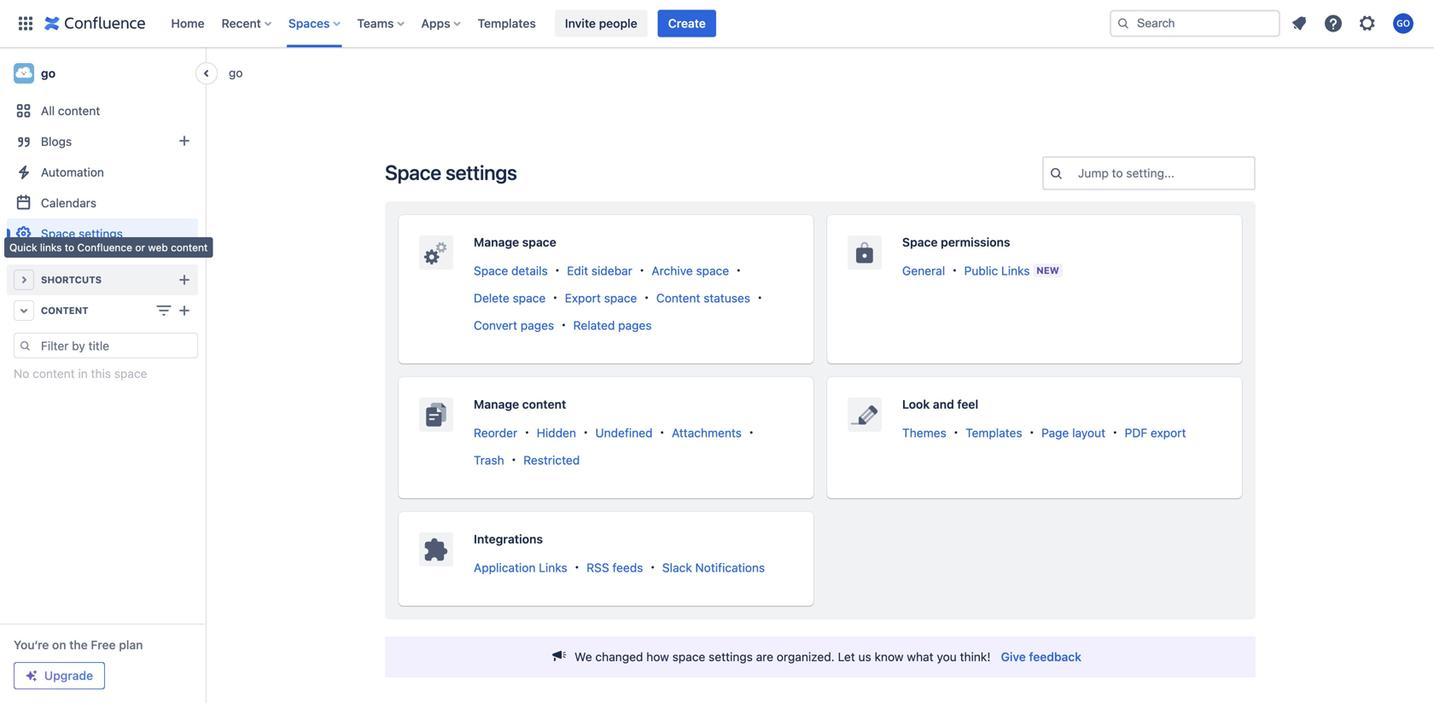 Task type: describe. For each thing, give the bounding box(es) containing it.
shortcuts button
[[7, 265, 198, 295]]

content for all content
[[58, 104, 100, 118]]

1 horizontal spatial go link
[[229, 64, 243, 82]]

content for content statuses
[[656, 291, 700, 305]]

templates for templates link to the left
[[478, 16, 536, 30]]

reorder link
[[474, 426, 518, 440]]

reorder
[[474, 426, 518, 440]]

changed
[[595, 650, 643, 664]]

Search settings text field
[[1078, 165, 1082, 182]]

us
[[859, 650, 871, 664]]

give
[[1001, 650, 1026, 664]]

general
[[902, 264, 945, 278]]

templates for the rightmost templates link
[[966, 426, 1022, 440]]

teams button
[[352, 10, 411, 37]]

all
[[41, 104, 55, 118]]

feedback
[[1029, 650, 1082, 664]]

web
[[148, 242, 168, 254]]

attachments
[[672, 426, 742, 440]]

1 horizontal spatial settings
[[446, 161, 517, 184]]

calendars
[[41, 196, 96, 210]]

upgrade
[[44, 669, 93, 683]]

content right the web at the left top
[[171, 242, 208, 254]]

content region
[[7, 333, 198, 382]]

trash link
[[474, 453, 504, 467]]

settings inside space settings link
[[79, 227, 123, 241]]

confluence
[[77, 242, 132, 254]]

convert pages
[[474, 318, 554, 332]]

banner containing home
[[0, 0, 1434, 48]]

rss feeds
[[587, 561, 643, 575]]

manage space
[[474, 235, 556, 249]]

teams
[[357, 16, 394, 30]]

pages for related pages
[[618, 318, 652, 332]]

give feedback
[[1001, 650, 1082, 664]]

this
[[91, 367, 111, 381]]

archive space
[[652, 264, 729, 278]]

slack notifications
[[662, 561, 765, 575]]

space for delete space
[[513, 291, 546, 305]]

no content in this space
[[14, 367, 147, 381]]

plan
[[119, 638, 143, 652]]

links for public
[[1001, 264, 1030, 278]]

manage content
[[474, 397, 566, 412]]

setting...
[[1126, 166, 1175, 180]]

content for no content in this space
[[33, 367, 75, 381]]

space element
[[0, 48, 205, 703]]

related pages
[[573, 318, 652, 332]]

shortcuts
[[41, 274, 102, 286]]

sidebar
[[592, 264, 633, 278]]

create
[[668, 16, 706, 30]]

themes
[[902, 426, 947, 440]]

you're
[[14, 638, 49, 652]]

recent
[[222, 16, 261, 30]]

and
[[933, 397, 954, 412]]

pdf export
[[1125, 426, 1186, 440]]

look and feel
[[902, 397, 979, 412]]

export space link
[[565, 291, 637, 305]]

pdf
[[1125, 426, 1148, 440]]

space details link
[[474, 264, 548, 278]]

content button
[[7, 295, 198, 326]]

content statuses link
[[656, 291, 750, 305]]

1 go from the left
[[229, 66, 243, 80]]

slack notifications link
[[662, 561, 765, 575]]

spaces
[[288, 16, 330, 30]]

public links new
[[964, 264, 1059, 278]]

the
[[69, 638, 88, 652]]

go inside space element
[[41, 66, 56, 80]]

invite people
[[565, 16, 638, 30]]

create link
[[658, 10, 716, 37]]

on
[[52, 638, 66, 652]]

blogs
[[41, 134, 72, 149]]

look
[[902, 397, 930, 412]]

delete space
[[474, 291, 546, 305]]

jump to setting...
[[1078, 166, 1175, 180]]

export
[[1151, 426, 1186, 440]]

quick
[[9, 242, 37, 254]]

jump
[[1078, 166, 1109, 180]]

know
[[875, 650, 904, 664]]

space inside content region
[[114, 367, 147, 381]]

manage for manage content
[[474, 397, 519, 412]]

rss feeds link
[[587, 561, 643, 575]]

all content
[[41, 104, 100, 118]]

home link
[[166, 10, 210, 37]]

no
[[14, 367, 29, 381]]

restricted
[[523, 453, 580, 467]]

content for manage content
[[522, 397, 566, 412]]

public links link
[[964, 264, 1030, 278]]

apps
[[421, 16, 450, 30]]

in
[[78, 367, 88, 381]]

layout
[[1072, 426, 1106, 440]]

you're on the free plan
[[14, 638, 143, 652]]

help icon image
[[1323, 13, 1344, 34]]

pdf export link
[[1125, 426, 1186, 440]]

undefined
[[595, 426, 653, 440]]

blogs link
[[7, 126, 198, 157]]

edit sidebar link
[[567, 264, 633, 278]]

1 horizontal spatial templates link
[[966, 426, 1022, 440]]

add shortcut image
[[174, 270, 195, 290]]



Task type: locate. For each thing, give the bounding box(es) containing it.
0 vertical spatial space settings
[[385, 161, 517, 184]]

content inside dropdown button
[[41, 305, 88, 316]]

space permissions
[[902, 235, 1010, 249]]

feeds
[[613, 561, 643, 575]]

0 horizontal spatial links
[[539, 561, 567, 575]]

templates link down feel
[[966, 426, 1022, 440]]

change view image
[[154, 301, 174, 321]]

links
[[40, 242, 62, 254]]

space right how at left
[[672, 650, 705, 664]]

content
[[58, 104, 100, 118], [171, 242, 208, 254], [33, 367, 75, 381], [522, 397, 566, 412]]

create a page image
[[174, 301, 195, 321]]

people
[[599, 16, 638, 30]]

space for export space
[[604, 291, 637, 305]]

1 horizontal spatial to
[[1112, 166, 1123, 180]]

1 pages from the left
[[521, 318, 554, 332]]

application links
[[474, 561, 567, 575]]

settings up manage space
[[446, 161, 517, 184]]

you
[[937, 650, 957, 664]]

go link up all content link
[[7, 56, 198, 90]]

invite
[[565, 16, 596, 30]]

0 vertical spatial templates link
[[473, 10, 541, 37]]

premium image
[[25, 669, 38, 683]]

pages
[[521, 318, 554, 332], [618, 318, 652, 332]]

manage up reorder in the bottom left of the page
[[474, 397, 519, 412]]

0 horizontal spatial templates link
[[473, 10, 541, 37]]

think!
[[960, 650, 991, 664]]

1 horizontal spatial go
[[229, 66, 243, 80]]

create a blog image
[[174, 131, 195, 151]]

2 horizontal spatial settings
[[709, 650, 753, 664]]

1 horizontal spatial space settings
[[385, 161, 517, 184]]

invite people button
[[555, 10, 648, 37]]

automation link
[[7, 157, 198, 188]]

templates link
[[473, 10, 541, 37], [966, 426, 1022, 440]]

space up related pages link
[[604, 291, 637, 305]]

notification icon image
[[1289, 13, 1310, 34]]

new
[[1037, 265, 1059, 276]]

settings up 'confluence'
[[79, 227, 123, 241]]

delete space link
[[474, 291, 546, 305]]

content for content
[[41, 305, 88, 316]]

give feedback button
[[991, 644, 1092, 671]]

appswitcher icon image
[[15, 13, 36, 34]]

2 pages from the left
[[618, 318, 652, 332]]

templates down feel
[[966, 426, 1022, 440]]

1 horizontal spatial templates
[[966, 426, 1022, 440]]

attachments link
[[672, 426, 742, 440]]

trash
[[474, 453, 504, 467]]

pages down delete space link
[[521, 318, 554, 332]]

0 horizontal spatial to
[[65, 242, 74, 254]]

to right links
[[65, 242, 74, 254]]

all content link
[[7, 96, 198, 126]]

templates inside "global" 'element'
[[478, 16, 536, 30]]

space right the this
[[114, 367, 147, 381]]

1 vertical spatial manage
[[474, 397, 519, 412]]

hidden
[[537, 426, 576, 440]]

templates link right apps popup button at the top left of the page
[[473, 10, 541, 37]]

themes link
[[902, 426, 947, 440]]

page layout
[[1042, 426, 1106, 440]]

edit
[[567, 264, 588, 278]]

0 vertical spatial settings
[[446, 161, 517, 184]]

content inside region
[[33, 367, 75, 381]]

templates right apps popup button at the top left of the page
[[478, 16, 536, 30]]

slack
[[662, 561, 692, 575]]

content up 'hidden'
[[522, 397, 566, 412]]

rss
[[587, 561, 609, 575]]

integrations
[[474, 532, 543, 546]]

space settings inside space element
[[41, 227, 123, 241]]

content down archive
[[656, 291, 700, 305]]

space down 'details'
[[513, 291, 546, 305]]

quick links to confluence or web content
[[9, 242, 208, 254]]

recent button
[[216, 10, 278, 37]]

what
[[907, 650, 934, 664]]

content right all
[[58, 104, 100, 118]]

links for application
[[539, 561, 567, 575]]

organized.
[[777, 650, 835, 664]]

page layout link
[[1042, 426, 1106, 440]]

apps button
[[416, 10, 467, 37]]

space for archive space
[[696, 264, 729, 278]]

statuses
[[704, 291, 750, 305]]

space settings link
[[7, 219, 198, 249]]

go link
[[7, 56, 198, 90], [229, 64, 243, 82]]

0 horizontal spatial settings
[[79, 227, 123, 241]]

1 vertical spatial settings
[[79, 227, 123, 241]]

settings icon image
[[1357, 13, 1378, 34]]

content left in
[[33, 367, 75, 381]]

0 vertical spatial templates
[[478, 16, 536, 30]]

to
[[1112, 166, 1123, 180], [65, 242, 74, 254]]

page
[[1042, 426, 1069, 440]]

1 vertical spatial to
[[65, 242, 74, 254]]

links
[[1001, 264, 1030, 278], [539, 561, 567, 575]]

we changed how space settings are organized. let us know what you think!
[[575, 650, 991, 664]]

0 horizontal spatial pages
[[521, 318, 554, 332]]

we
[[575, 650, 592, 664]]

details
[[511, 264, 548, 278]]

0 vertical spatial to
[[1112, 166, 1123, 180]]

manage up the space details link
[[474, 235, 519, 249]]

1 vertical spatial templates
[[966, 426, 1022, 440]]

manage for manage space
[[474, 235, 519, 249]]

settings left are
[[709, 650, 753, 664]]

archive space link
[[652, 264, 729, 278]]

let
[[838, 650, 855, 664]]

2 manage from the top
[[474, 397, 519, 412]]

free
[[91, 638, 116, 652]]

application links link
[[474, 561, 567, 575]]

1 horizontal spatial content
[[656, 291, 700, 305]]

are
[[756, 650, 774, 664]]

space settings
[[385, 161, 517, 184], [41, 227, 123, 241]]

pages for convert pages
[[521, 318, 554, 332]]

convert pages link
[[474, 318, 554, 332]]

0 vertical spatial links
[[1001, 264, 1030, 278]]

convert
[[474, 318, 517, 332]]

links left rss
[[539, 561, 567, 575]]

0 horizontal spatial content
[[41, 305, 88, 316]]

1 horizontal spatial links
[[1001, 264, 1030, 278]]

0 horizontal spatial templates
[[478, 16, 536, 30]]

Search field
[[1110, 10, 1281, 37]]

space for manage space
[[522, 235, 556, 249]]

hidden link
[[537, 426, 576, 440]]

general link
[[902, 264, 945, 278]]

Filter by title field
[[36, 334, 197, 358]]

home
[[171, 16, 205, 30]]

1 manage from the top
[[474, 235, 519, 249]]

restricted link
[[523, 453, 580, 467]]

feel
[[957, 397, 979, 412]]

1 vertical spatial space settings
[[41, 227, 123, 241]]

spaces button
[[283, 10, 347, 37]]

space up content statuses "link"
[[696, 264, 729, 278]]

links left "new"
[[1001, 264, 1030, 278]]

go down the recent
[[229, 66, 243, 80]]

content down shortcuts
[[41, 305, 88, 316]]

settings
[[446, 161, 517, 184], [79, 227, 123, 241], [709, 650, 753, 664]]

search image
[[1117, 17, 1130, 30]]

your profile and preferences image
[[1393, 13, 1414, 34]]

2 vertical spatial settings
[[709, 650, 753, 664]]

0 horizontal spatial go link
[[7, 56, 198, 90]]

application
[[474, 561, 536, 575]]

edit sidebar
[[567, 264, 633, 278]]

1 vertical spatial templates link
[[966, 426, 1022, 440]]

go link down the recent
[[229, 64, 243, 82]]

confluence image
[[44, 13, 146, 34], [44, 13, 146, 34]]

pages right related
[[618, 318, 652, 332]]

space up 'details'
[[522, 235, 556, 249]]

undefined link
[[595, 426, 653, 440]]

notifications
[[695, 561, 765, 575]]

0 vertical spatial manage
[[474, 235, 519, 249]]

2 go from the left
[[41, 66, 56, 80]]

go up all
[[41, 66, 56, 80]]

global element
[[10, 0, 1106, 47]]

how
[[646, 650, 669, 664]]

1 vertical spatial links
[[539, 561, 567, 575]]

0 horizontal spatial space settings
[[41, 227, 123, 241]]

0 horizontal spatial go
[[41, 66, 56, 80]]

related pages link
[[573, 318, 652, 332]]

1 horizontal spatial pages
[[618, 318, 652, 332]]

or
[[135, 242, 145, 254]]

to right the jump
[[1112, 166, 1123, 180]]

banner
[[0, 0, 1434, 48]]



Task type: vqa. For each thing, say whether or not it's contained in the screenshot.
"group"
no



